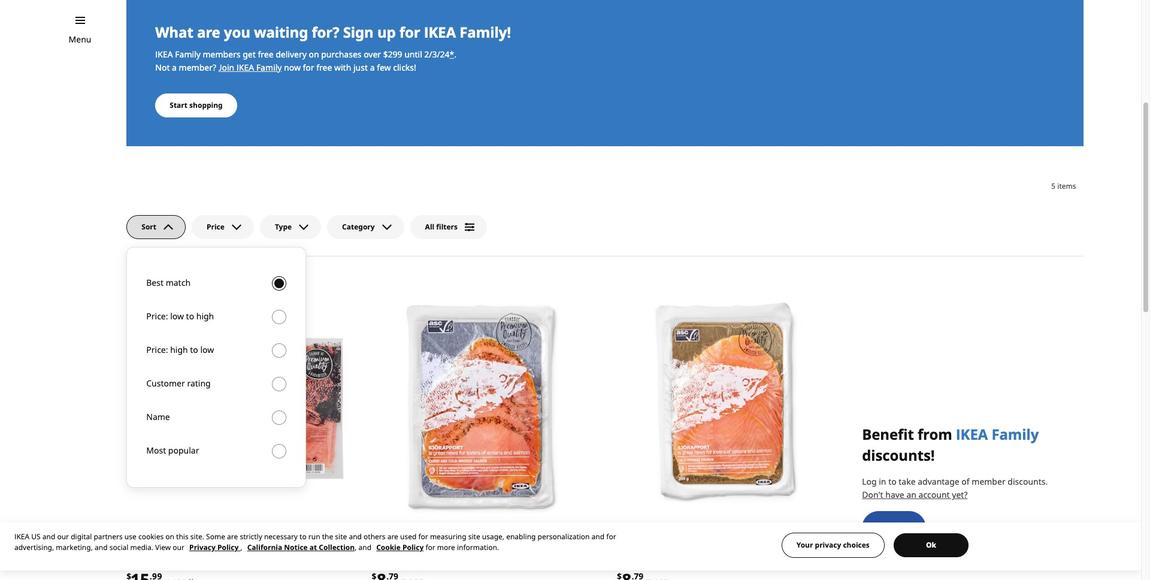 Task type: describe. For each thing, give the bounding box(es) containing it.
on inside ikea family members get free delivery on purchases over $299 until 2/3/24 * . not a member? join ikea family now for free with just a few clicks!
[[309, 48, 319, 60]]

your
[[797, 540, 814, 550]]

notice
[[284, 543, 308, 553]]

best match
[[146, 277, 191, 288]]

name
[[146, 411, 170, 422]]

0 horizontal spatial are
[[197, 22, 220, 42]]

over
[[364, 48, 381, 60]]

price: high to low
[[146, 344, 214, 355]]

until
[[405, 48, 423, 60]]

don't
[[863, 489, 884, 501]]

0 vertical spatial low
[[170, 310, 184, 322]]

sort button
[[127, 215, 186, 239]]

don't have an account yet? link
[[863, 489, 1084, 502]]

member
[[972, 476, 1006, 488]]

not
[[155, 62, 170, 73]]

the
[[322, 532, 333, 542]]

just
[[354, 62, 368, 73]]

media.
[[130, 543, 153, 553]]

start shopping button
[[155, 93, 237, 117]]

price: for price: low to high
[[146, 310, 168, 322]]

strictly
[[240, 532, 262, 542]]

2 policy from the left
[[403, 543, 424, 553]]

an
[[907, 489, 917, 501]]

what
[[155, 22, 193, 42]]

family!
[[460, 22, 511, 42]]

0 horizontal spatial free
[[258, 48, 274, 60]]

and up privacy policy , california notice at collection , and cookie policy for more information.
[[349, 532, 362, 542]]

2 ikea family price from the left
[[617, 527, 679, 537]]

advertising,
[[14, 543, 54, 553]]

in for log in
[[899, 522, 907, 534]]

us
[[31, 532, 41, 542]]

and down partners
[[95, 543, 108, 553]]

privacy
[[816, 540, 842, 550]]

from
[[918, 424, 953, 444]]

this
[[176, 532, 189, 542]]

2 horizontal spatial are
[[388, 532, 399, 542]]

some
[[206, 532, 225, 542]]

sort
[[142, 222, 156, 232]]

1 site from the left
[[335, 532, 347, 542]]

ok button
[[894, 534, 969, 557]]

price: for price: high to low
[[146, 344, 168, 355]]

category
[[342, 222, 375, 232]]

now
[[284, 62, 301, 73]]

2 a from the left
[[370, 62, 375, 73]]

match
[[166, 277, 191, 288]]

rating
[[187, 377, 211, 389]]

clicks!
[[393, 62, 417, 73]]

view
[[155, 543, 171, 553]]

ikea inside "ikea us and our digital partners use cookies on this site. some are strictly necessary to run the site and others are used for measuring site usage, enabling personalization and for advertising, marketing, and social media. view our"
[[14, 532, 29, 542]]

log in
[[882, 522, 907, 534]]

ikea us and our digital partners use cookies on this site. some are strictly necessary to run the site and others are used for measuring site usage, enabling personalization and for advertising, marketing, and social media. view our
[[14, 532, 617, 553]]

your privacy choices button
[[782, 533, 885, 558]]

usage,
[[482, 532, 505, 542]]

benefit from ikea family discounts!
[[863, 424, 1040, 465]]

advantage
[[918, 476, 960, 488]]

cookies
[[138, 532, 164, 542]]

benefit
[[863, 424, 915, 444]]

1 policy from the left
[[218, 543, 239, 553]]

others
[[364, 532, 386, 542]]

more
[[438, 543, 455, 553]]

account
[[919, 489, 951, 501]]

for up smoked
[[426, 543, 436, 553]]

items
[[1058, 181, 1077, 191]]

discounts!
[[863, 445, 935, 465]]

1 horizontal spatial free
[[317, 62, 332, 73]]

for right "used"
[[419, 532, 428, 542]]

2 , from the left
[[355, 543, 357, 553]]

privacy
[[189, 543, 216, 553]]

have
[[886, 489, 905, 501]]

salmon
[[450, 554, 479, 565]]

customer
[[146, 377, 185, 389]]

*
[[450, 48, 454, 60]]

price button
[[192, 215, 254, 239]]

enabling
[[507, 532, 536, 542]]

2 site from the left
[[469, 532, 481, 542]]

ikea family members get free delivery on purchases over $299 until 2/3/24 * . not a member? join ikea family now for free with just a few clicks!
[[155, 48, 457, 73]]

shopping
[[189, 100, 223, 110]]

cookie
[[377, 543, 401, 553]]

to for high
[[186, 310, 194, 322]]

cold
[[398, 554, 414, 565]]

at
[[310, 543, 317, 553]]

your privacy choices
[[797, 540, 870, 550]]

ok
[[927, 540, 937, 550]]

* link
[[450, 48, 454, 60]]

ikea inside ikea family price sjörapport cured cold smoked salmon
[[372, 527, 388, 537]]

members
[[203, 48, 241, 60]]

for up until
[[400, 22, 421, 42]]

digital
[[71, 532, 92, 542]]

1 sjörapport from the left
[[127, 540, 181, 552]]



Task type: vqa. For each thing, say whether or not it's contained in the screenshot.
KB
no



Task type: locate. For each thing, give the bounding box(es) containing it.
price: down the best
[[146, 310, 168, 322]]

0 horizontal spatial high
[[170, 344, 188, 355]]

member?
[[179, 62, 216, 73]]

price: low to high
[[146, 310, 214, 322]]

2/3/24
[[425, 48, 450, 60]]

site
[[335, 532, 347, 542], [469, 532, 481, 542]]

0 horizontal spatial policy
[[218, 543, 239, 553]]

join
[[219, 62, 234, 73]]

up
[[378, 22, 396, 42]]

0 horizontal spatial in
[[880, 476, 887, 488]]

are
[[197, 22, 220, 42], [227, 532, 238, 542], [388, 532, 399, 542]]

0 vertical spatial log
[[863, 476, 877, 488]]

1 vertical spatial log
[[882, 522, 897, 534]]

log in button
[[863, 512, 927, 545]]

our
[[57, 532, 69, 542], [173, 543, 185, 553]]

family inside benefit from ikea family discounts!
[[992, 424, 1040, 444]]

0 horizontal spatial a
[[172, 62, 177, 73]]

0 horizontal spatial price
[[170, 527, 188, 537]]

personalization
[[538, 532, 590, 542]]

1 , from the left
[[241, 543, 243, 553]]

log inside log in to take advantage of member discounts. don't have an account yet?
[[863, 476, 877, 488]]

site.
[[191, 532, 204, 542]]

a right not
[[172, 62, 177, 73]]

1 horizontal spatial sjörapport
[[372, 540, 426, 552]]

in down have
[[899, 522, 907, 534]]

0 vertical spatial price:
[[146, 310, 168, 322]]

necessary
[[264, 532, 298, 542]]

high up customer rating at the bottom of the page
[[170, 344, 188, 355]]

sjörapport inside ikea family price sjörapport cured cold smoked salmon
[[372, 540, 426, 552]]

1 horizontal spatial site
[[469, 532, 481, 542]]

0 horizontal spatial log
[[863, 476, 877, 488]]

0 horizontal spatial ,
[[241, 543, 243, 553]]

on left this on the bottom left
[[166, 532, 174, 542]]

to for low
[[190, 344, 198, 355]]

0 horizontal spatial ikea family price
[[127, 527, 188, 537]]

2 price from the left
[[416, 527, 434, 537]]

purchases
[[321, 48, 362, 60]]

for inside ikea family members get free delivery on purchases over $299 until 2/3/24 * . not a member? join ikea family now for free with just a few clicks!
[[303, 62, 314, 73]]

most popular
[[146, 445, 199, 456]]

1 price from the left
[[170, 527, 188, 537]]

log up "don't"
[[863, 476, 877, 488]]

1 horizontal spatial ,
[[355, 543, 357, 553]]

a left few
[[370, 62, 375, 73]]

1 horizontal spatial are
[[227, 532, 238, 542]]

all filters
[[425, 222, 458, 232]]

for right personalization
[[607, 532, 617, 542]]

0 vertical spatial our
[[57, 532, 69, 542]]

free
[[258, 48, 274, 60], [317, 62, 332, 73]]

low up rating
[[200, 344, 214, 355]]

partners
[[94, 532, 123, 542]]

family inside ikea family price sjörapport cured cold smoked salmon
[[390, 527, 414, 537]]

what are you waiting for? sign up for ikea family!
[[155, 22, 511, 42]]

for right now at the left top
[[303, 62, 314, 73]]

privacy policy , california notice at collection , and cookie policy for more information.
[[189, 543, 499, 553]]

on
[[309, 48, 319, 60], [166, 532, 174, 542]]

2 horizontal spatial sjörapport
[[617, 540, 671, 552]]

and right personalization
[[592, 532, 605, 542]]

of
[[962, 476, 970, 488]]

1 horizontal spatial a
[[370, 62, 375, 73]]

0 horizontal spatial low
[[170, 310, 184, 322]]

high
[[196, 310, 214, 322], [170, 344, 188, 355]]

privacy policy link
[[189, 543, 241, 553]]

5
[[1052, 181, 1056, 191]]

filters
[[437, 222, 458, 232]]

join ikea family link
[[219, 62, 282, 73]]

a
[[172, 62, 177, 73], [370, 62, 375, 73]]

in
[[880, 476, 887, 488], [899, 522, 907, 534]]

cookie policy link
[[377, 543, 424, 553]]

ikea family price sjörapport cured cold smoked salmon
[[372, 527, 479, 565]]

delivery
[[276, 48, 307, 60]]

0 vertical spatial high
[[196, 310, 214, 322]]

price: up customer
[[146, 344, 168, 355]]

are up cookie
[[388, 532, 399, 542]]

high up price: high to low
[[196, 310, 214, 322]]

most
[[146, 445, 166, 456]]

are up the members
[[197, 22, 220, 42]]

to for take
[[889, 476, 897, 488]]

in up "don't"
[[880, 476, 887, 488]]

1 horizontal spatial low
[[200, 344, 214, 355]]

yet?
[[953, 489, 968, 501]]

category button
[[327, 215, 404, 239]]

our down this on the bottom left
[[173, 543, 185, 553]]

and right 'us'
[[42, 532, 55, 542]]

2 sjörapport from the left
[[372, 540, 426, 552]]

0 horizontal spatial sjörapport
[[127, 540, 181, 552]]

to up california notice at collection link
[[300, 532, 307, 542]]

log for log in to take advantage of member discounts. don't have an account yet?
[[863, 476, 877, 488]]

price
[[207, 222, 225, 232]]

cured
[[372, 554, 396, 565]]

and
[[42, 532, 55, 542], [349, 532, 362, 542], [592, 532, 605, 542], [95, 543, 108, 553], [359, 543, 372, 553]]

3 price from the left
[[661, 527, 679, 537]]

0 vertical spatial free
[[258, 48, 274, 60]]

to up price: high to low
[[186, 310, 194, 322]]

log down have
[[882, 522, 897, 534]]

smoked
[[416, 554, 448, 565]]

policy
[[218, 543, 239, 553], [403, 543, 424, 553]]

policy down "used"
[[403, 543, 424, 553]]

1 horizontal spatial ikea family price
[[617, 527, 679, 537]]

price:
[[146, 310, 168, 322], [146, 344, 168, 355]]

1 price: from the top
[[146, 310, 168, 322]]

log inside button
[[882, 522, 897, 534]]

1 horizontal spatial our
[[173, 543, 185, 553]]

you
[[224, 22, 250, 42]]

1 horizontal spatial price
[[416, 527, 434, 537]]

0 horizontal spatial our
[[57, 532, 69, 542]]

1 horizontal spatial log
[[882, 522, 897, 534]]

low down match
[[170, 310, 184, 322]]

sign
[[343, 22, 374, 42]]

free left the with
[[317, 62, 332, 73]]

to
[[186, 310, 194, 322], [190, 344, 198, 355], [889, 476, 897, 488], [300, 532, 307, 542]]

1 vertical spatial free
[[317, 62, 332, 73]]

log
[[863, 476, 877, 488], [882, 522, 897, 534]]

site up privacy policy , california notice at collection , and cookie policy for more information.
[[335, 532, 347, 542]]

1 horizontal spatial on
[[309, 48, 319, 60]]

3 sjörapport from the left
[[617, 540, 671, 552]]

discounts.
[[1008, 476, 1049, 488]]

1 vertical spatial on
[[166, 532, 174, 542]]

log in to take advantage of member discounts. don't have an account yet?
[[863, 476, 1049, 501]]

in inside log in to take advantage of member discounts. don't have an account yet?
[[880, 476, 887, 488]]

waiting
[[254, 22, 308, 42]]

california notice at collection link
[[247, 543, 355, 553]]

1 horizontal spatial high
[[196, 310, 214, 322]]

2 horizontal spatial price
[[661, 527, 679, 537]]

free right get
[[258, 48, 274, 60]]

customer rating
[[146, 377, 211, 389]]

in for log in to take advantage of member discounts. don't have an account yet?
[[880, 476, 887, 488]]

best
[[146, 277, 164, 288]]

type
[[275, 222, 292, 232]]

menu
[[69, 34, 91, 45]]

1 vertical spatial low
[[200, 344, 214, 355]]

0 horizontal spatial site
[[335, 532, 347, 542]]

1 vertical spatial price:
[[146, 344, 168, 355]]

1 horizontal spatial in
[[899, 522, 907, 534]]

to up have
[[889, 476, 897, 488]]

price inside ikea family price sjörapport cured cold smoked salmon
[[416, 527, 434, 537]]

1 vertical spatial our
[[173, 543, 185, 553]]

marketing,
[[56, 543, 93, 553]]

ikea inside benefit from ikea family discounts!
[[957, 424, 989, 444]]

use
[[125, 532, 137, 542]]

policy down some
[[218, 543, 239, 553]]

1 a from the left
[[172, 62, 177, 73]]

2 price: from the top
[[146, 344, 168, 355]]

and down others
[[359, 543, 372, 553]]

1 horizontal spatial policy
[[403, 543, 424, 553]]

type button
[[260, 215, 321, 239]]

california
[[247, 543, 282, 553]]

all filters button
[[410, 215, 487, 239]]

get
[[243, 48, 256, 60]]

1 ikea family price from the left
[[127, 527, 188, 537]]

log for log in
[[882, 522, 897, 534]]

menu button
[[69, 33, 91, 46]]

5 items
[[1052, 181, 1077, 191]]

in inside button
[[899, 522, 907, 534]]

0 vertical spatial on
[[309, 48, 319, 60]]

1 vertical spatial high
[[170, 344, 188, 355]]

to up rating
[[190, 344, 198, 355]]

0 vertical spatial in
[[880, 476, 887, 488]]

0 horizontal spatial on
[[166, 532, 174, 542]]

information.
[[457, 543, 499, 553]]

1 vertical spatial in
[[899, 522, 907, 534]]

for
[[400, 22, 421, 42], [303, 62, 314, 73], [419, 532, 428, 542], [607, 532, 617, 542], [426, 543, 436, 553]]

to inside log in to take advantage of member discounts. don't have an account yet?
[[889, 476, 897, 488]]

$299
[[384, 48, 403, 60]]

price
[[170, 527, 188, 537], [416, 527, 434, 537], [661, 527, 679, 537]]

social
[[109, 543, 128, 553]]

on inside "ikea us and our digital partners use cookies on this site. some are strictly necessary to run the site and others are used for measuring site usage, enabling personalization and for advertising, marketing, and social media. view our"
[[166, 532, 174, 542]]

on right delivery
[[309, 48, 319, 60]]

site up information.
[[469, 532, 481, 542]]

our up the marketing,
[[57, 532, 69, 542]]

are right some
[[227, 532, 238, 542]]

popular
[[168, 445, 199, 456]]

to inside "ikea us and our digital partners use cookies on this site. some are strictly necessary to run the site and others are used for measuring site usage, enabling personalization and for advertising, marketing, and social media. view our"
[[300, 532, 307, 542]]



